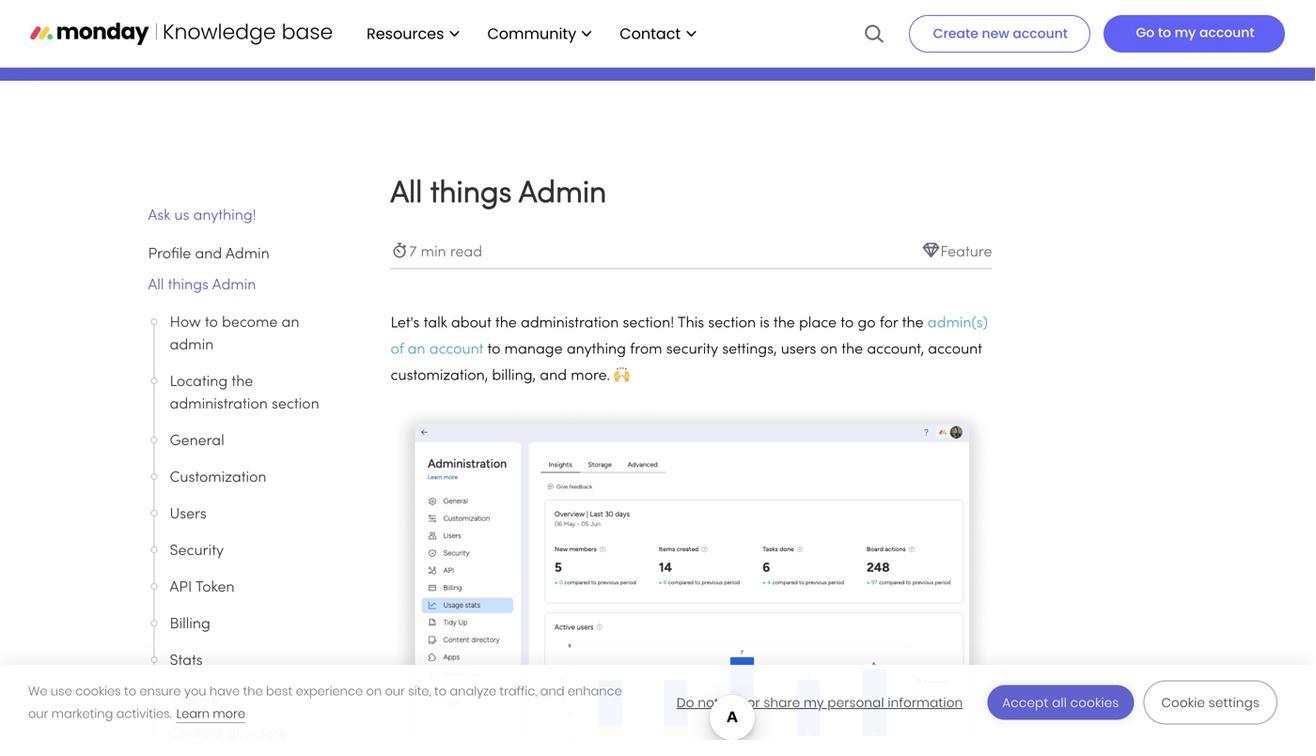Task type: vqa. For each thing, say whether or not it's contained in the screenshot.
second ,
no



Task type: locate. For each thing, give the bounding box(es) containing it.
None search field
[[394, 0, 921, 24]]

administration
[[521, 317, 619, 331], [170, 398, 268, 412]]

0 vertical spatial our
[[385, 684, 405, 701]]

1 horizontal spatial all things admin
[[391, 180, 607, 209]]

to up activities.
[[124, 684, 136, 701]]

0 vertical spatial and
[[195, 248, 222, 262]]

administration up the anything
[[521, 317, 619, 331]]

profile and admin link
[[148, 248, 270, 262]]

profile
[[148, 248, 191, 262]]

1 horizontal spatial my
[[1175, 24, 1196, 42]]

how
[[170, 316, 201, 331]]

my right go
[[1175, 24, 1196, 42]]

1 vertical spatial our
[[28, 706, 48, 723]]

personal
[[828, 695, 884, 712]]

0 vertical spatial an
[[282, 316, 299, 331]]

1 vertical spatial and
[[540, 370, 567, 384]]

to right go
[[1158, 24, 1172, 42]]

section up the settings, on the right top of the page
[[708, 317, 756, 331]]

new
[[982, 24, 1010, 43]]

to inside the how to become an admin
[[205, 316, 218, 331]]

0 horizontal spatial an
[[282, 316, 299, 331]]

0 vertical spatial all things admin
[[391, 180, 607, 209]]

all things admin
[[391, 180, 607, 209], [148, 279, 256, 293]]

enhance
[[568, 684, 622, 701]]

1 vertical spatial all
[[148, 279, 164, 293]]

account right go
[[1200, 24, 1255, 42]]

on inside we use cookies to ensure you have the best experience on our site, to analyze traffic, and enhance our marketing activities.
[[366, 684, 382, 701]]

and inside to manage anything from security settings, users on the account, account customization, billing, and more. 🙌
[[540, 370, 567, 384]]

or
[[747, 695, 760, 712]]

1 vertical spatial an
[[408, 343, 426, 357]]

1 horizontal spatial on
[[820, 343, 838, 357]]

how to become an admin
[[170, 316, 299, 353]]

all up 7
[[391, 180, 422, 209]]

all things admin up read
[[391, 180, 607, 209]]

and
[[195, 248, 222, 262], [540, 370, 567, 384], [540, 684, 565, 701]]

admin inside "link"
[[212, 279, 256, 293]]

things inside all things admin "link"
[[168, 279, 209, 293]]

and right traffic,
[[540, 684, 565, 701]]

1 vertical spatial on
[[366, 684, 382, 701]]

we use cookies to ensure you have the best experience on our site, to analyze traffic, and enhance our marketing activities.
[[28, 684, 622, 723]]

our left site,
[[385, 684, 405, 701]]

0 horizontal spatial administration
[[170, 398, 268, 412]]

our down we
[[28, 706, 48, 723]]

how to become an admin link
[[170, 312, 345, 357]]

analyze
[[450, 684, 496, 701]]

my right "share"
[[804, 695, 824, 712]]

2 vertical spatial admin
[[212, 279, 256, 293]]

account down 'admin(s)'
[[928, 343, 982, 357]]

resources link
[[357, 18, 469, 50]]

1 horizontal spatial administration
[[521, 317, 619, 331]]

to inside go to my account link
[[1158, 24, 1172, 42]]

from
[[630, 343, 662, 357]]

admin
[[170, 339, 214, 353]]

we
[[28, 684, 47, 701]]

users link
[[170, 504, 345, 527]]

cookies right all
[[1071, 695, 1119, 712]]

things down profile
[[168, 279, 209, 293]]

to up billing,
[[487, 343, 501, 357]]

dialog
[[0, 666, 1315, 741]]

1 horizontal spatial things
[[430, 180, 512, 209]]

us
[[174, 209, 189, 223]]

0 horizontal spatial all
[[148, 279, 164, 293]]

an inside admin(s) of an account
[[408, 343, 426, 357]]

traffic,
[[500, 684, 537, 701]]

contact link
[[610, 18, 705, 50]]

1 vertical spatial things
[[168, 279, 209, 293]]

on
[[820, 343, 838, 357], [366, 684, 382, 701]]

about
[[451, 317, 491, 331]]

do not sell or share my personal information button
[[662, 686, 978, 721]]

0 horizontal spatial all things admin
[[148, 279, 256, 293]]

talk
[[424, 317, 447, 331]]

and down manage
[[540, 370, 567, 384]]

site,
[[408, 684, 431, 701]]

cookies inside button
[[1071, 695, 1119, 712]]

image_1_ _2023 06 05t110558.675.png image
[[391, 405, 992, 741]]

1 vertical spatial admin
[[226, 248, 270, 262]]

become
[[222, 316, 278, 331]]

administration down locating
[[170, 398, 268, 412]]

an right 'of'
[[408, 343, 426, 357]]

the right locating
[[232, 376, 253, 390]]

go to my account
[[1136, 24, 1255, 42]]

0 horizontal spatial cookies
[[75, 684, 121, 701]]

have
[[210, 684, 240, 701]]

section up general "link"
[[272, 398, 319, 412]]

0 horizontal spatial my
[[804, 695, 824, 712]]

the left best
[[243, 684, 263, 701]]

1 horizontal spatial all
[[391, 180, 422, 209]]

cookies for use
[[75, 684, 121, 701]]

cookies
[[75, 684, 121, 701], [1071, 695, 1119, 712]]

2 vertical spatial and
[[540, 684, 565, 701]]

the inside locating the administration section
[[232, 376, 253, 390]]

0 horizontal spatial section
[[272, 398, 319, 412]]

community link
[[478, 18, 601, 50]]

to right 'how'
[[205, 316, 218, 331]]

list
[[348, 0, 705, 68]]

0 vertical spatial my
[[1175, 24, 1196, 42]]

cookie settings
[[1162, 695, 1260, 712]]

admin for 'profile and admin' link
[[226, 248, 270, 262]]

is
[[760, 317, 770, 331]]

administration inside locating the administration section
[[170, 398, 268, 412]]

1 horizontal spatial cookies
[[1071, 695, 1119, 712]]

security link
[[170, 541, 345, 563]]

the down "go"
[[842, 343, 863, 357]]

customization link
[[170, 467, 345, 490]]

all things admin down profile and admin
[[148, 279, 256, 293]]

my
[[1175, 24, 1196, 42], [804, 695, 824, 712]]

on right experience
[[366, 684, 382, 701]]

account inside admin(s) of an account
[[429, 343, 484, 357]]

1 vertical spatial administration
[[170, 398, 268, 412]]

you
[[184, 684, 206, 701]]

and right profile
[[195, 248, 222, 262]]

information
[[888, 695, 963, 712]]

things up read
[[430, 180, 512, 209]]

cookies inside we use cookies to ensure you have the best experience on our site, to analyze traffic, and enhance our marketing activities.
[[75, 684, 121, 701]]

0 vertical spatial on
[[820, 343, 838, 357]]

7 min read
[[409, 246, 482, 260]]

to left "go"
[[841, 317, 854, 331]]

users
[[781, 343, 817, 357]]

cookies up marketing
[[75, 684, 121, 701]]

things
[[430, 180, 512, 209], [168, 279, 209, 293]]

anything!
[[193, 209, 256, 223]]

1 horizontal spatial an
[[408, 343, 426, 357]]

1 vertical spatial all things admin
[[148, 279, 256, 293]]

the inside we use cookies to ensure you have the best experience on our site, to analyze traffic, and enhance our marketing activities.
[[243, 684, 263, 701]]

ask us anything!
[[148, 209, 256, 223]]

0 horizontal spatial things
[[168, 279, 209, 293]]

0 vertical spatial administration
[[521, 317, 619, 331]]

on down place
[[820, 343, 838, 357]]

the right about
[[495, 317, 517, 331]]

admin(s) of an account link
[[391, 317, 988, 357]]

learn more
[[176, 706, 245, 723]]

all things admin link
[[148, 275, 346, 297]]

and inside we use cookies to ensure you have the best experience on our site, to analyze traffic, and enhance our marketing activities.
[[540, 684, 565, 701]]

account
[[1200, 24, 1255, 42], [1013, 24, 1068, 43], [429, 343, 484, 357], [928, 343, 982, 357]]

accept all cookies
[[1003, 695, 1119, 712]]

1 vertical spatial my
[[804, 695, 824, 712]]

general link
[[170, 431, 345, 453]]

api token
[[170, 582, 235, 596]]

an right the become on the top
[[282, 316, 299, 331]]

1 vertical spatial section
[[272, 398, 319, 412]]

all down profile
[[148, 279, 164, 293]]

admin(s) of an account
[[391, 317, 988, 357]]

1 horizontal spatial section
[[708, 317, 756, 331]]

accept
[[1003, 695, 1049, 712]]

section
[[708, 317, 756, 331], [272, 398, 319, 412]]

sell
[[723, 695, 744, 712]]

our
[[385, 684, 405, 701], [28, 706, 48, 723]]

account down about
[[429, 343, 484, 357]]

settings
[[1209, 695, 1260, 712]]

locating
[[170, 376, 228, 390]]

my inside the main element
[[1175, 24, 1196, 42]]

dialog containing do not sell or share my personal information
[[0, 666, 1315, 741]]

0 horizontal spatial on
[[366, 684, 382, 701]]

api token link
[[170, 577, 345, 600]]

customization
[[170, 472, 267, 486]]



Task type: describe. For each thing, give the bounding box(es) containing it.
section!
[[623, 317, 674, 331]]

locating the administration section
[[170, 376, 319, 412]]

tidy
[[170, 692, 198, 706]]

for
[[880, 317, 898, 331]]

ask us anything! link
[[148, 205, 346, 228]]

all things admin inside "link"
[[148, 279, 256, 293]]

to inside to manage anything from security settings, users on the account, account customization, billing, and more. 🙌
[[487, 343, 501, 357]]

all
[[1052, 695, 1067, 712]]

read
[[450, 246, 482, 260]]

go to my account link
[[1104, 15, 1285, 53]]

billing
[[170, 618, 210, 632]]

create new account link
[[909, 15, 1091, 53]]

more
[[213, 706, 245, 723]]

main element
[[348, 0, 1285, 68]]

go
[[1136, 24, 1155, 42]]

resources
[[367, 23, 444, 44]]

min
[[421, 246, 446, 260]]

account inside to manage anything from security settings, users on the account, account customization, billing, and more. 🙌
[[928, 343, 982, 357]]

do
[[677, 695, 695, 712]]

security
[[170, 545, 224, 559]]

my inside button
[[804, 695, 824, 712]]

learn
[[176, 706, 210, 723]]

ensure
[[140, 684, 181, 701]]

general
[[170, 435, 224, 449]]

place
[[799, 317, 837, 331]]

0 vertical spatial all
[[391, 180, 422, 209]]

accept all cookies button
[[988, 686, 1134, 721]]

cookie settings button
[[1144, 681, 1278, 725]]

manage
[[505, 343, 563, 357]]

all inside "link"
[[148, 279, 164, 293]]

anything
[[567, 343, 626, 357]]

cookies for all
[[1071, 695, 1119, 712]]

an inside the how to become an admin
[[282, 316, 299, 331]]

settings,
[[722, 343, 777, 357]]

do not sell or share my personal information
[[677, 695, 963, 712]]

admin for all things admin "link"
[[212, 279, 256, 293]]

contact
[[620, 23, 681, 44]]

tidy up link
[[170, 687, 345, 710]]

this
[[678, 317, 704, 331]]

customization,
[[391, 370, 488, 384]]

let's talk about the administration section! this section is the place to go for the
[[391, 317, 928, 331]]

section inside locating the administration section
[[272, 398, 319, 412]]

monday.com logo image
[[30, 14, 333, 53]]

locating the administration section link
[[170, 371, 345, 417]]

search logo image
[[864, 0, 885, 68]]

share
[[764, 695, 801, 712]]

security
[[666, 343, 718, 357]]

of
[[391, 343, 404, 357]]

billing link
[[170, 614, 345, 637]]

0 horizontal spatial our
[[28, 706, 48, 723]]

0 vertical spatial section
[[708, 317, 756, 331]]

the right for
[[902, 317, 924, 331]]

billing,
[[492, 370, 536, 384]]

marketing
[[51, 706, 113, 723]]

api
[[170, 582, 192, 596]]

0 vertical spatial things
[[430, 180, 512, 209]]

on inside to manage anything from security settings, users on the account, account customization, billing, and more. 🙌
[[820, 343, 838, 357]]

admin(s)
[[928, 317, 988, 331]]

the right is
[[774, 317, 795, 331]]

let's
[[391, 317, 420, 331]]

activities.
[[116, 706, 172, 723]]

7
[[409, 246, 417, 260]]

best
[[266, 684, 293, 701]]

profile and admin
[[148, 248, 270, 262]]

ask
[[148, 209, 170, 223]]

create new account
[[933, 24, 1068, 43]]

the inside to manage anything from security settings, users on the account, account customization, billing, and more. 🙌
[[842, 343, 863, 357]]

0 vertical spatial admin
[[519, 180, 607, 209]]

account right new at the top of the page
[[1013, 24, 1068, 43]]

stats
[[170, 655, 203, 669]]

use
[[51, 684, 72, 701]]

more.
[[571, 370, 610, 384]]

list containing resources
[[348, 0, 705, 68]]

feature
[[941, 246, 992, 260]]

users
[[170, 508, 207, 522]]

token
[[195, 582, 235, 596]]

not
[[698, 695, 719, 712]]

tidy up
[[170, 692, 221, 706]]

learn more link
[[176, 706, 245, 724]]

experience
[[296, 684, 363, 701]]

up
[[202, 692, 221, 706]]

to right site,
[[434, 684, 447, 701]]

go
[[858, 317, 876, 331]]

stats link
[[170, 651, 345, 673]]

to manage anything from security settings, users on the account, account customization, billing, and more. 🙌
[[391, 343, 982, 384]]

🙌
[[614, 370, 629, 384]]

1 horizontal spatial our
[[385, 684, 405, 701]]



